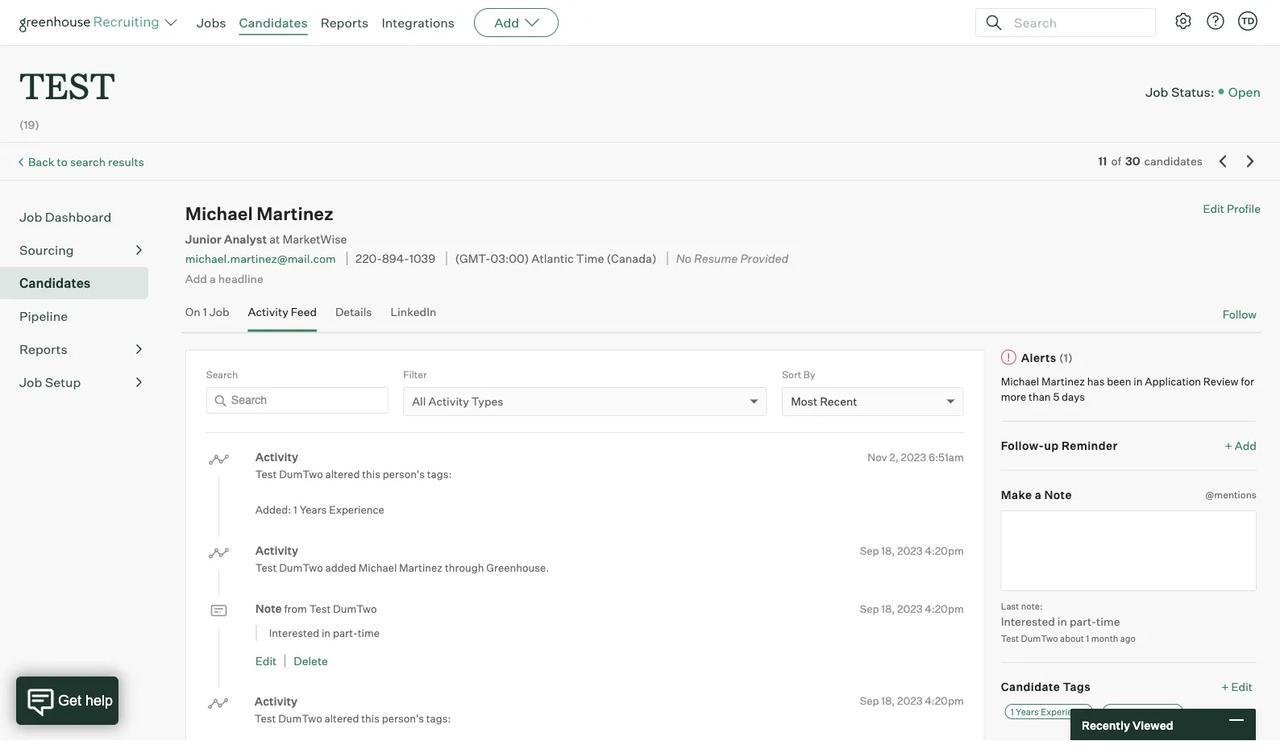 Task type: describe. For each thing, give the bounding box(es) containing it.
no resume provided
[[676, 251, 789, 266]]

2 4:20pm from the top
[[925, 602, 964, 615]]

1 right added:
[[294, 503, 297, 516]]

been
[[1107, 375, 1132, 388]]

most recent
[[791, 394, 858, 409]]

all
[[412, 394, 426, 409]]

job dashboard link
[[19, 207, 142, 227]]

delete link
[[294, 654, 328, 668]]

most
[[791, 394, 818, 409]]

1 vertical spatial candidates
[[19, 275, 91, 291]]

test link
[[19, 45, 115, 112]]

junior
[[185, 232, 222, 246]]

michael for michael martinez has been in application review for more than 5 days
[[1001, 375, 1040, 388]]

michael.martinez@mail.com
[[185, 252, 336, 266]]

job for job status:
[[1146, 83, 1169, 99]]

1 horizontal spatial martinez
[[399, 561, 443, 574]]

through
[[445, 561, 484, 574]]

note:
[[1021, 600, 1043, 611]]

test down edit link
[[255, 712, 276, 725]]

0 vertical spatial test dumtwo altered this person's tags:
[[255, 468, 452, 481]]

1 inside last note: interested in part-time test dumtwo               about 1 month               ago
[[1086, 633, 1090, 644]]

(gmt-
[[455, 251, 491, 266]]

status:
[[1172, 83, 1215, 99]]

interested inside last note: interested in part-time test dumtwo               about 1 month               ago
[[1001, 615, 1055, 629]]

activity feed link
[[248, 305, 317, 329]]

job status:
[[1146, 83, 1215, 99]]

time inside last note: interested in part-time test dumtwo               about 1 month               ago
[[1097, 615, 1120, 629]]

last note: interested in part-time test dumtwo               about 1 month               ago
[[1001, 600, 1136, 644]]

add for add
[[494, 15, 519, 31]]

test up added:
[[255, 468, 277, 481]]

0 vertical spatial tags:
[[427, 468, 452, 481]]

greenhouse.
[[486, 561, 549, 574]]

add button
[[474, 8, 559, 37]]

for
[[1241, 375, 1255, 388]]

details link
[[335, 305, 372, 329]]

resume
[[694, 251, 738, 266]]

4:20pm for test dumtwo altered this person's tags:
[[925, 694, 964, 707]]

back
[[28, 155, 54, 169]]

(gmt-03:00) atlantic time (canada)
[[455, 251, 657, 266]]

18, for test dumtwo added michael martinez through greenhouse.
[[882, 544, 895, 557]]

dumtwo left added
[[279, 561, 323, 574]]

220-
[[356, 251, 382, 266]]

30
[[1126, 154, 1141, 168]]

linkedin link
[[391, 305, 437, 329]]

last
[[1001, 600, 1020, 611]]

recently
[[1082, 718, 1131, 732]]

profile
[[1227, 202, 1261, 216]]

220-894-1039
[[356, 251, 436, 266]]

sep 18, 2023 4:20pm for test dumtwo added michael martinez through greenhouse.
[[860, 544, 964, 557]]

sort by
[[782, 368, 816, 380]]

integrations
[[382, 15, 455, 31]]

dashboard
[[45, 209, 111, 225]]

job setup link
[[19, 373, 142, 392]]

1 horizontal spatial experience
[[1041, 706, 1088, 717]]

added: 1 years experience
[[255, 503, 384, 516]]

make a note
[[1001, 488, 1072, 502]]

(1)
[[1060, 350, 1074, 365]]

in inside last note: interested in part-time test dumtwo               about 1 month               ago
[[1058, 615, 1068, 629]]

time
[[576, 251, 604, 266]]

td button
[[1239, 11, 1258, 31]]

details
[[335, 305, 372, 319]]

delete
[[294, 654, 328, 668]]

0 vertical spatial candidates link
[[239, 15, 308, 31]]

follow
[[1223, 307, 1257, 321]]

edit profile
[[1203, 202, 1261, 216]]

all activity types
[[412, 394, 504, 409]]

Search text field
[[1010, 11, 1141, 34]]

1 vertical spatial this
[[361, 712, 380, 725]]

sourcing
[[19, 242, 74, 258]]

pipeline link
[[19, 307, 142, 326]]

alerts (1)
[[1021, 350, 1074, 365]]

1 inside 1 years experience link
[[1011, 706, 1014, 717]]

894-
[[382, 251, 409, 266]]

(canada)
[[607, 251, 657, 266]]

edit for edit profile
[[1203, 202, 1225, 216]]

Search text field
[[206, 387, 388, 414]]

activity right all
[[429, 394, 469, 409]]

0 horizontal spatial part-
[[333, 626, 358, 639]]

martinez for michael martinez junior analyst at marketwise
[[257, 203, 334, 225]]

back to search results link
[[28, 155, 144, 169]]

remote
[[1146, 706, 1178, 717]]

dumtwo inside last note: interested in part-time test dumtwo               about 1 month               ago
[[1021, 633, 1059, 644]]

1 vertical spatial altered
[[325, 712, 359, 725]]

application
[[1145, 375, 1202, 388]]

0 horizontal spatial in
[[322, 626, 331, 639]]

(19)
[[19, 118, 39, 132]]

added:
[[255, 503, 291, 516]]

linkedin
[[391, 305, 437, 319]]

0 vertical spatial this
[[362, 468, 381, 481]]

sep for test dumtwo added michael martinez through greenhouse.
[[860, 544, 879, 557]]

03:00)
[[491, 251, 529, 266]]

atlantic
[[532, 251, 574, 266]]

edit link
[[255, 654, 277, 668]]

ago
[[1121, 633, 1136, 644]]

setup
[[45, 374, 81, 390]]

integrations link
[[382, 15, 455, 31]]

@mentions
[[1206, 488, 1257, 500]]

review
[[1204, 375, 1239, 388]]

of
[[1112, 154, 1122, 168]]

0 horizontal spatial candidates link
[[19, 274, 142, 293]]

5
[[1053, 390, 1060, 403]]

0 vertical spatial reports
[[321, 15, 369, 31]]

2 sep 18, 2023 4:20pm from the top
[[860, 602, 964, 615]]

1 horizontal spatial michael
[[359, 561, 397, 574]]

0 vertical spatial altered
[[325, 468, 360, 481]]

open to remote
[[1109, 706, 1178, 717]]

follow-
[[1001, 439, 1044, 453]]

about
[[1060, 633, 1085, 644]]

test inside last note: interested in part-time test dumtwo               about 1 month               ago
[[1001, 633, 1019, 644]]

0 vertical spatial reports link
[[321, 15, 369, 31]]

activity left feed
[[248, 305, 289, 319]]

0 horizontal spatial interested
[[269, 626, 319, 639]]

added
[[325, 561, 356, 574]]

dumtwo inside note from test dumtwo
[[333, 602, 377, 615]]

1 horizontal spatial note
[[1045, 488, 1072, 502]]

2 horizontal spatial add
[[1235, 439, 1257, 453]]

marketwise
[[283, 232, 347, 246]]

part- inside last note: interested in part-time test dumtwo               about 1 month               ago
[[1070, 615, 1097, 629]]

+ for + edit
[[1222, 680, 1229, 694]]

0 horizontal spatial note
[[255, 602, 282, 616]]

1 years experience link
[[1005, 704, 1094, 719]]

martinez for michael martinez has been in application review for more than 5 days
[[1042, 375, 1085, 388]]

1 years experience
[[1011, 706, 1088, 717]]

michael martinez junior analyst at marketwise
[[185, 203, 347, 246]]

+ add
[[1225, 439, 1257, 453]]

4:20pm for test dumtwo added michael martinez through greenhouse.
[[925, 544, 964, 557]]

headline
[[218, 271, 263, 285]]



Task type: vqa. For each thing, say whether or not it's contained in the screenshot.
(Required) inside the are you comfortable working in an office in san francisco 5 days a week? (required)
no



Task type: locate. For each thing, give the bounding box(es) containing it.
1 vertical spatial 4:20pm
[[925, 602, 964, 615]]

0 vertical spatial years
[[300, 503, 327, 516]]

1 18, from the top
[[882, 544, 895, 557]]

provided
[[741, 251, 789, 266]]

make
[[1001, 488, 1032, 502]]

3 18, from the top
[[882, 694, 895, 707]]

michael for michael martinez junior analyst at marketwise
[[185, 203, 253, 225]]

sort
[[782, 368, 802, 380]]

reports left integrations link
[[321, 15, 369, 31]]

in inside the michael martinez has been in application review for more than 5 days
[[1134, 375, 1143, 388]]

reports down "pipeline"
[[19, 341, 68, 357]]

2 horizontal spatial michael
[[1001, 375, 1040, 388]]

18, for test dumtwo altered this person's tags:
[[882, 694, 895, 707]]

martinez up the marketwise
[[257, 203, 334, 225]]

0 horizontal spatial years
[[300, 503, 327, 516]]

1 horizontal spatial interested
[[1001, 615, 1055, 629]]

0 vertical spatial note
[[1045, 488, 1072, 502]]

a for add
[[210, 271, 216, 285]]

michael martinez has been in application review for more than 5 days
[[1001, 375, 1255, 403]]

open right status:
[[1229, 83, 1261, 99]]

+ for + add
[[1225, 439, 1233, 453]]

in down note from test dumtwo
[[322, 626, 331, 639]]

0 horizontal spatial candidates
[[19, 275, 91, 291]]

activity down edit link
[[255, 694, 298, 708]]

michael up more
[[1001, 375, 1040, 388]]

1 horizontal spatial open
[[1229, 83, 1261, 99]]

greenhouse recruiting image
[[19, 13, 165, 32]]

martinez inside michael martinez junior analyst at marketwise
[[257, 203, 334, 225]]

configure image
[[1174, 11, 1193, 31]]

edit for edit link
[[255, 654, 277, 668]]

nov
[[868, 450, 887, 463]]

2 vertical spatial 18,
[[882, 694, 895, 707]]

open for open to remote
[[1109, 706, 1131, 717]]

martinez inside the michael martinez has been in application review for more than 5 days
[[1042, 375, 1085, 388]]

in up the about
[[1058, 615, 1068, 629]]

0 vertical spatial a
[[210, 271, 216, 285]]

1 vertical spatial note
[[255, 602, 282, 616]]

add
[[494, 15, 519, 31], [185, 271, 207, 285], [1235, 439, 1257, 453]]

1 vertical spatial open
[[1109, 706, 1131, 717]]

add for add a headline
[[185, 271, 207, 285]]

part- up the about
[[1070, 615, 1097, 629]]

2 horizontal spatial in
[[1134, 375, 1143, 388]]

on 1 job link
[[185, 305, 229, 329]]

0 horizontal spatial experience
[[329, 503, 384, 516]]

1 right the about
[[1086, 633, 1090, 644]]

tags:
[[427, 468, 452, 481], [426, 712, 451, 725]]

tags
[[1063, 680, 1091, 694]]

td
[[1242, 15, 1255, 26]]

1 vertical spatial sep 18, 2023 4:20pm
[[860, 602, 964, 615]]

1 horizontal spatial add
[[494, 15, 519, 31]]

edit profile link
[[1203, 202, 1261, 216]]

note from test dumtwo
[[255, 602, 377, 616]]

1 horizontal spatial candidates link
[[239, 15, 308, 31]]

results
[[108, 155, 144, 169]]

michael up junior
[[185, 203, 253, 225]]

reports link
[[321, 15, 369, 31], [19, 340, 142, 359]]

candidates link down sourcing link
[[19, 274, 142, 293]]

altered down the delete link
[[325, 712, 359, 725]]

0 vertical spatial +
[[1225, 439, 1233, 453]]

test dumtwo altered this person's tags: up "added: 1 years experience"
[[255, 468, 452, 481]]

1
[[203, 305, 207, 319], [294, 503, 297, 516], [1086, 633, 1090, 644], [1011, 706, 1014, 717]]

1 vertical spatial michael
[[1001, 375, 1040, 388]]

alerts
[[1021, 350, 1057, 365]]

activity down added:
[[255, 544, 298, 558]]

job left setup
[[19, 374, 42, 390]]

3 sep 18, 2023 4:20pm from the top
[[860, 694, 964, 707]]

test dumtwo altered this person's tags: down the delete link
[[255, 712, 451, 725]]

1 vertical spatial +
[[1222, 680, 1229, 694]]

reminder
[[1062, 439, 1118, 453]]

experience up added
[[329, 503, 384, 516]]

recent
[[820, 394, 858, 409]]

1 horizontal spatial reports link
[[321, 15, 369, 31]]

job inside on 1 job link
[[210, 305, 229, 319]]

1 sep 18, 2023 4:20pm from the top
[[860, 544, 964, 557]]

no
[[676, 251, 692, 266]]

None text field
[[1001, 511, 1257, 591]]

interested down note:
[[1001, 615, 1055, 629]]

edit
[[1203, 202, 1225, 216], [255, 654, 277, 668], [1232, 680, 1253, 694]]

month
[[1092, 633, 1119, 644]]

6:51am
[[929, 450, 964, 463]]

time
[[1097, 615, 1120, 629], [358, 626, 380, 639]]

1 4:20pm from the top
[[925, 544, 964, 557]]

candidates
[[1145, 154, 1203, 168]]

1 vertical spatial sep
[[860, 602, 879, 615]]

1 sep from the top
[[860, 544, 879, 557]]

michael right added
[[359, 561, 397, 574]]

0 vertical spatial martinez
[[257, 203, 334, 225]]

job setup
[[19, 374, 81, 390]]

at
[[269, 232, 280, 246]]

0 vertical spatial add
[[494, 15, 519, 31]]

on 1 job
[[185, 305, 229, 319]]

1 horizontal spatial years
[[1016, 706, 1039, 717]]

a for make
[[1035, 488, 1042, 502]]

0 horizontal spatial time
[[358, 626, 380, 639]]

0 horizontal spatial edit
[[255, 654, 277, 668]]

dumtwo up interested in part-time
[[333, 602, 377, 615]]

1 vertical spatial test dumtwo altered this person's tags:
[[255, 712, 451, 725]]

analyst
[[224, 232, 267, 246]]

most recent option
[[791, 394, 858, 409]]

test down added:
[[255, 561, 277, 574]]

1 horizontal spatial candidates
[[239, 15, 308, 31]]

search
[[206, 368, 238, 380]]

0 vertical spatial sep
[[860, 544, 879, 557]]

11
[[1098, 154, 1108, 168]]

1 horizontal spatial part-
[[1070, 615, 1097, 629]]

job left status:
[[1146, 83, 1169, 99]]

0 horizontal spatial reports link
[[19, 340, 142, 359]]

0 horizontal spatial add
[[185, 271, 207, 285]]

search
[[70, 155, 106, 169]]

follow-up reminder
[[1001, 439, 1118, 453]]

note left from
[[255, 602, 282, 616]]

2 vertical spatial martinez
[[399, 561, 443, 574]]

sep for test dumtwo altered this person's tags:
[[860, 694, 879, 707]]

job up sourcing
[[19, 209, 42, 225]]

2 horizontal spatial edit
[[1232, 680, 1253, 694]]

1 vertical spatial add
[[185, 271, 207, 285]]

open for open
[[1229, 83, 1261, 99]]

job inside 'job dashboard' link
[[19, 209, 42, 225]]

0 horizontal spatial reports
[[19, 341, 68, 357]]

1 vertical spatial experience
[[1041, 706, 1088, 717]]

part-
[[1070, 615, 1097, 629], [333, 626, 358, 639]]

0 vertical spatial sep 18, 2023 4:20pm
[[860, 544, 964, 557]]

2 vertical spatial edit
[[1232, 680, 1253, 694]]

test
[[19, 61, 115, 109]]

2 vertical spatial add
[[1235, 439, 1257, 453]]

dumtwo down delete
[[278, 712, 322, 725]]

reports link down pipeline link
[[19, 340, 142, 359]]

more
[[1001, 390, 1027, 403]]

sep
[[860, 544, 879, 557], [860, 602, 879, 615], [860, 694, 879, 707]]

follow link
[[1223, 307, 1257, 322]]

0 vertical spatial 18,
[[882, 544, 895, 557]]

years down candidate
[[1016, 706, 1039, 717]]

michael.martinez@mail.com link
[[185, 252, 336, 266]]

activity up added:
[[255, 450, 298, 464]]

+ add link
[[1225, 438, 1257, 454]]

3 4:20pm from the top
[[925, 694, 964, 707]]

+ edit
[[1222, 680, 1253, 694]]

job for job setup
[[19, 374, 42, 390]]

1 vertical spatial tags:
[[426, 712, 451, 725]]

1 horizontal spatial in
[[1058, 615, 1068, 629]]

open to remote link
[[1103, 704, 1184, 719]]

2 vertical spatial michael
[[359, 561, 397, 574]]

activity feed
[[248, 305, 317, 319]]

td button
[[1235, 8, 1261, 34]]

jobs link
[[197, 15, 226, 31]]

a right make
[[1035, 488, 1042, 502]]

2,
[[890, 450, 899, 463]]

test down last
[[1001, 633, 1019, 644]]

candidate tags
[[1001, 680, 1091, 694]]

a
[[210, 271, 216, 285], [1035, 488, 1042, 502]]

experience
[[329, 503, 384, 516], [1041, 706, 1088, 717]]

years
[[300, 503, 327, 516], [1016, 706, 1039, 717]]

candidates link right jobs link
[[239, 15, 308, 31]]

0 horizontal spatial open
[[1109, 706, 1131, 717]]

michael inside the michael martinez has been in application review for more than 5 days
[[1001, 375, 1040, 388]]

0 horizontal spatial martinez
[[257, 203, 334, 225]]

2023
[[901, 450, 927, 463], [897, 544, 923, 557], [897, 602, 923, 615], [897, 694, 923, 707]]

sep 18, 2023 4:20pm for test dumtwo altered this person's tags:
[[860, 694, 964, 707]]

martinez up 5
[[1042, 375, 1085, 388]]

0 vertical spatial 4:20pm
[[925, 544, 964, 557]]

dumtwo up "added: 1 years experience"
[[279, 468, 323, 481]]

1 horizontal spatial edit
[[1203, 202, 1225, 216]]

2 vertical spatial 4:20pm
[[925, 694, 964, 707]]

2 sep from the top
[[860, 602, 879, 615]]

4:20pm
[[925, 544, 964, 557], [925, 602, 964, 615], [925, 694, 964, 707]]

job inside job setup link
[[19, 374, 42, 390]]

back to search results
[[28, 155, 144, 169]]

candidates right jobs link
[[239, 15, 308, 31]]

0 horizontal spatial a
[[210, 271, 216, 285]]

note right make
[[1045, 488, 1072, 502]]

0 vertical spatial edit
[[1203, 202, 1225, 216]]

2 vertical spatial sep
[[860, 694, 879, 707]]

to
[[1133, 706, 1144, 717]]

job right on
[[210, 305, 229, 319]]

0 vertical spatial open
[[1229, 83, 1261, 99]]

to
[[57, 155, 68, 169]]

job
[[1146, 83, 1169, 99], [19, 209, 42, 225], [210, 305, 229, 319], [19, 374, 42, 390]]

0 horizontal spatial michael
[[185, 203, 253, 225]]

1 horizontal spatial reports
[[321, 15, 369, 31]]

add a headline
[[185, 271, 263, 285]]

reports link left integrations link
[[321, 15, 369, 31]]

add inside popup button
[[494, 15, 519, 31]]

1 down candidate
[[1011, 706, 1014, 717]]

0 vertical spatial candidates
[[239, 15, 308, 31]]

1 vertical spatial martinez
[[1042, 375, 1085, 388]]

1 horizontal spatial a
[[1035, 488, 1042, 502]]

1 vertical spatial reports link
[[19, 340, 142, 359]]

test up interested in part-time
[[309, 602, 331, 615]]

person's
[[383, 468, 425, 481], [382, 712, 424, 725]]

1 vertical spatial edit
[[255, 654, 277, 668]]

job for job dashboard
[[19, 209, 42, 225]]

a left "headline"
[[210, 271, 216, 285]]

days
[[1062, 390, 1085, 403]]

2 18, from the top
[[882, 602, 895, 615]]

years right added:
[[300, 503, 327, 516]]

job dashboard
[[19, 209, 111, 225]]

1 right on
[[203, 305, 207, 319]]

on
[[185, 305, 201, 319]]

1 vertical spatial person's
[[382, 712, 424, 725]]

in right "been"
[[1134, 375, 1143, 388]]

0 vertical spatial michael
[[185, 203, 253, 225]]

1 vertical spatial 18,
[[882, 602, 895, 615]]

1 vertical spatial candidates link
[[19, 274, 142, 293]]

open up recently viewed
[[1109, 706, 1131, 717]]

dumtwo left the about
[[1021, 633, 1059, 644]]

part- down note from test dumtwo
[[333, 626, 358, 639]]

1 inside on 1 job link
[[203, 305, 207, 319]]

martinez left through in the left of the page
[[399, 561, 443, 574]]

1 vertical spatial a
[[1035, 488, 1042, 502]]

time down note from test dumtwo
[[358, 626, 380, 639]]

2 horizontal spatial martinez
[[1042, 375, 1085, 388]]

experience down tags
[[1041, 706, 1088, 717]]

interested
[[1001, 615, 1055, 629], [269, 626, 319, 639]]

candidates down sourcing
[[19, 275, 91, 291]]

0 vertical spatial experience
[[329, 503, 384, 516]]

interested down from
[[269, 626, 319, 639]]

test inside note from test dumtwo
[[309, 602, 331, 615]]

filter
[[403, 368, 427, 380]]

time up month
[[1097, 615, 1120, 629]]

test dumtwo added michael martinez through greenhouse.
[[255, 561, 549, 574]]

3 sep from the top
[[860, 694, 879, 707]]

note
[[1045, 488, 1072, 502], [255, 602, 282, 616]]

from
[[284, 602, 307, 615]]

candidates link
[[239, 15, 308, 31], [19, 274, 142, 293]]

up
[[1044, 439, 1059, 453]]

1 horizontal spatial time
[[1097, 615, 1120, 629]]

2 vertical spatial sep 18, 2023 4:20pm
[[860, 694, 964, 707]]

nov 2, 2023 6:51am
[[868, 450, 964, 463]]

altered up "added: 1 years experience"
[[325, 468, 360, 481]]

michael inside michael martinez junior analyst at marketwise
[[185, 203, 253, 225]]

0 vertical spatial person's
[[383, 468, 425, 481]]

martinez
[[257, 203, 334, 225], [1042, 375, 1085, 388], [399, 561, 443, 574]]

1 vertical spatial reports
[[19, 341, 68, 357]]

1 vertical spatial years
[[1016, 706, 1039, 717]]



